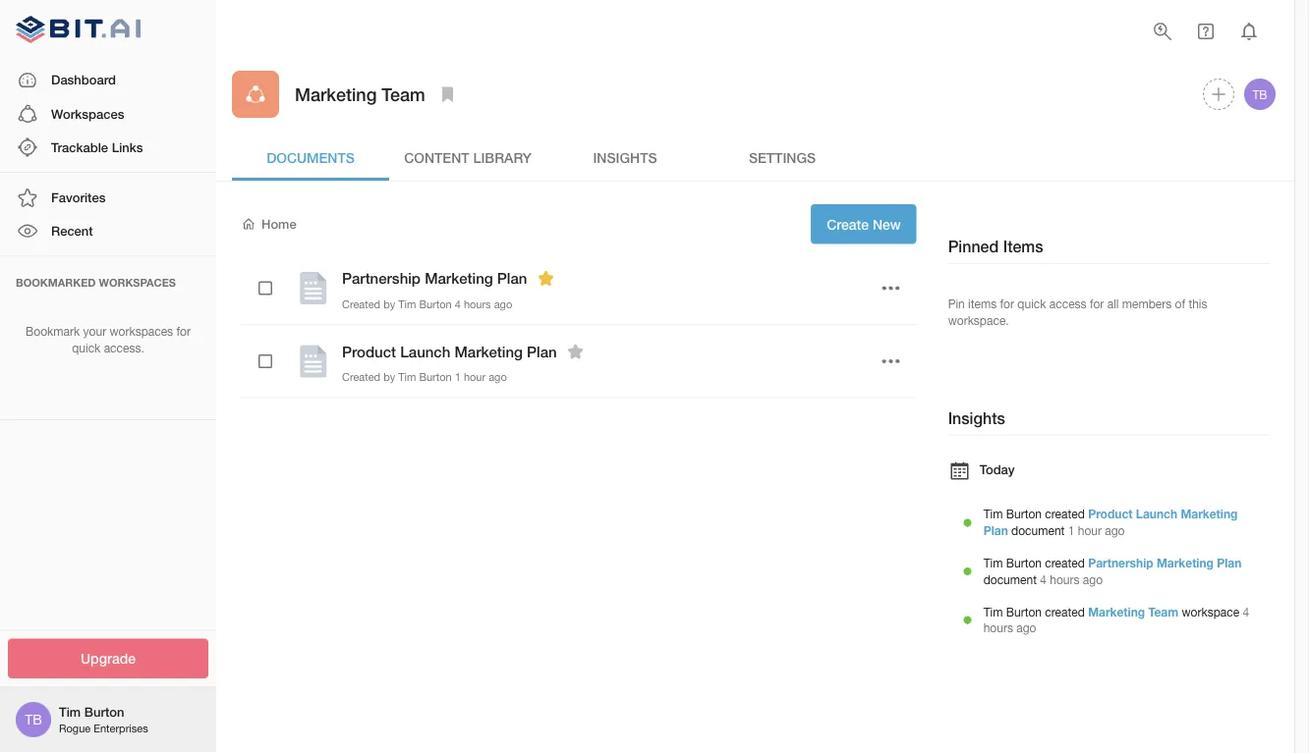 Task type: locate. For each thing, give the bounding box(es) containing it.
launch up created by tim burton 1 hour ago
[[400, 343, 451, 361]]

2 horizontal spatial hours
[[1050, 573, 1080, 587]]

1 vertical spatial created
[[342, 371, 381, 384]]

1 created from the top
[[1045, 508, 1085, 522]]

this
[[1189, 297, 1208, 311]]

2 created from the top
[[1045, 557, 1085, 570]]

hours
[[464, 298, 491, 311], [1050, 573, 1080, 587], [984, 622, 1013, 636]]

1 horizontal spatial product
[[1088, 508, 1133, 522]]

today
[[980, 463, 1015, 478]]

for
[[1000, 297, 1014, 311], [1090, 297, 1104, 311], [176, 325, 191, 339]]

1 vertical spatial team
[[1149, 605, 1179, 619]]

1 vertical spatial product launch marketing plan
[[984, 508, 1238, 538]]

hours inside 4 hours ago
[[984, 622, 1013, 636]]

1 vertical spatial 4
[[1040, 573, 1047, 587]]

ago
[[494, 298, 512, 311], [489, 371, 507, 384], [1105, 524, 1125, 538], [1083, 573, 1103, 587], [1017, 622, 1037, 636]]

1 vertical spatial insights
[[948, 409, 1005, 428]]

burton inside tim burton rogue enterprises
[[84, 705, 124, 720]]

created down the document 1 hour ago
[[1045, 557, 1085, 570]]

created by tim burton 1 hour ago
[[342, 371, 507, 384]]

favorites
[[51, 190, 106, 205]]

settings
[[749, 149, 816, 165]]

for right items
[[1000, 297, 1014, 311]]

tb button
[[1242, 76, 1279, 113]]

by down created by tim burton 4 hours ago
[[384, 371, 395, 384]]

pin
[[948, 297, 965, 311]]

0 horizontal spatial partnership
[[342, 270, 421, 288]]

0 vertical spatial hours
[[464, 298, 491, 311]]

0 horizontal spatial quick
[[72, 341, 101, 355]]

bookmarked
[[16, 276, 96, 289]]

product launch marketing plan up created by tim burton 1 hour ago
[[342, 343, 557, 361]]

burton down the partnership marketing plan
[[419, 298, 452, 311]]

for right workspaces
[[176, 325, 191, 339]]

created
[[342, 298, 381, 311], [342, 371, 381, 384]]

plan left remove favorite icon in the left of the page
[[497, 270, 527, 288]]

tim burton created
[[984, 508, 1088, 522]]

2 vertical spatial hours
[[984, 622, 1013, 636]]

created inside tim burton created partnership marketing plan document 4 hours ago
[[1045, 557, 1085, 570]]

1 vertical spatial created
[[1045, 557, 1085, 570]]

0 vertical spatial team
[[382, 83, 425, 105]]

create new button
[[811, 204, 917, 244]]

recent button
[[0, 215, 216, 248]]

0 horizontal spatial 1
[[455, 371, 461, 384]]

hour down created by tim burton 4 hours ago
[[464, 371, 486, 384]]

access
[[1050, 297, 1087, 311]]

1 horizontal spatial product launch marketing plan
[[984, 508, 1238, 538]]

pin items for quick access for all members of this workspace.
[[948, 297, 1208, 327]]

0 vertical spatial launch
[[400, 343, 451, 361]]

create new
[[827, 216, 901, 232]]

tb inside button
[[1253, 87, 1268, 101]]

1 horizontal spatial hours
[[984, 622, 1013, 636]]

1 vertical spatial hour
[[1078, 524, 1102, 538]]

marketing up the documents link
[[295, 83, 377, 105]]

created down tim burton created partnership marketing plan document 4 hours ago
[[1045, 605, 1085, 619]]

home link
[[240, 215, 297, 233]]

marketing up the workspace
[[1157, 557, 1214, 570]]

tim inside tim burton rogue enterprises
[[59, 705, 81, 720]]

2 vertical spatial 4
[[1243, 605, 1250, 619]]

1 down created by tim burton 4 hours ago
[[455, 371, 461, 384]]

tim
[[398, 298, 416, 311], [398, 371, 416, 384], [984, 508, 1003, 522], [984, 557, 1003, 570], [984, 605, 1003, 619], [59, 705, 81, 720]]

plan up the workspace
[[1217, 557, 1242, 570]]

0 vertical spatial created
[[342, 298, 381, 311]]

1 horizontal spatial hour
[[1078, 524, 1102, 538]]

0 vertical spatial insights
[[593, 149, 657, 165]]

items
[[1003, 237, 1044, 256]]

dashboard button
[[0, 63, 216, 97]]

0 vertical spatial hour
[[464, 371, 486, 384]]

workspaces
[[99, 276, 176, 289]]

created
[[1045, 508, 1085, 522], [1045, 557, 1085, 570], [1045, 605, 1085, 619]]

quick left access
[[1018, 297, 1046, 311]]

1 vertical spatial document
[[984, 573, 1037, 587]]

bookmark your workspaces for quick access.
[[26, 325, 191, 355]]

4 down the document 1 hour ago
[[1040, 573, 1047, 587]]

0 horizontal spatial 4
[[455, 298, 461, 311]]

1 horizontal spatial launch
[[1136, 508, 1178, 522]]

0 vertical spatial product
[[342, 343, 396, 361]]

created up the document 1 hour ago
[[1045, 508, 1085, 522]]

marketing inside product launch marketing plan
[[1181, 508, 1238, 522]]

burton down created by tim burton 4 hours ago
[[419, 371, 452, 384]]

burton for tim burton created
[[1006, 508, 1042, 522]]

burton for tim burton rogue enterprises
[[84, 705, 124, 720]]

2 by from the top
[[384, 371, 395, 384]]

1 down tim burton created
[[1068, 524, 1075, 538]]

1 by from the top
[[384, 298, 395, 311]]

0 horizontal spatial insights
[[593, 149, 657, 165]]

4 down the partnership marketing plan
[[455, 298, 461, 311]]

0 vertical spatial quick
[[1018, 297, 1046, 311]]

partnership up created by tim burton 4 hours ago
[[342, 270, 421, 288]]

launch
[[400, 343, 451, 361], [1136, 508, 1178, 522]]

1 vertical spatial by
[[384, 371, 395, 384]]

1 vertical spatial quick
[[72, 341, 101, 355]]

1 vertical spatial product
[[1088, 508, 1133, 522]]

access.
[[104, 341, 144, 355]]

product up the document 1 hour ago
[[1088, 508, 1133, 522]]

marketing
[[295, 83, 377, 105], [425, 270, 493, 288], [455, 343, 523, 361], [1181, 508, 1238, 522], [1157, 557, 1214, 570], [1088, 605, 1145, 619]]

burton up enterprises
[[84, 705, 124, 720]]

1 vertical spatial tb
[[25, 712, 42, 728]]

tab list
[[232, 134, 1279, 181]]

partnership inside tim burton created partnership marketing plan document 4 hours ago
[[1088, 557, 1154, 570]]

favorite image
[[564, 340, 588, 364]]

created for marketing
[[1045, 605, 1085, 619]]

document 1 hour ago
[[1008, 524, 1125, 538]]

tim for tim burton created marketing team workspace
[[984, 605, 1003, 619]]

plan inside tim burton created partnership marketing plan document 4 hours ago
[[1217, 557, 1242, 570]]

document
[[1012, 524, 1065, 538], [984, 573, 1037, 587]]

burton down tim burton created
[[1006, 557, 1042, 570]]

hour up tim burton created partnership marketing plan document 4 hours ago
[[1078, 524, 1102, 538]]

hour
[[464, 371, 486, 384], [1078, 524, 1102, 538]]

1 horizontal spatial tb
[[1253, 87, 1268, 101]]

1 horizontal spatial partnership
[[1088, 557, 1154, 570]]

1 horizontal spatial 4
[[1040, 573, 1047, 587]]

partnership
[[342, 270, 421, 288], [1088, 557, 1154, 570]]

workspaces button
[[0, 97, 216, 131]]

document inside tim burton created partnership marketing plan document 4 hours ago
[[984, 573, 1037, 587]]

marketing team
[[295, 83, 425, 105]]

tim burton rogue enterprises
[[59, 705, 148, 736]]

product up created by tim burton 1 hour ago
[[342, 343, 396, 361]]

created for partnership
[[1045, 557, 1085, 570]]

product
[[342, 343, 396, 361], [1088, 508, 1133, 522]]

0 vertical spatial by
[[384, 298, 395, 311]]

members
[[1122, 297, 1172, 311]]

0 horizontal spatial product launch marketing plan
[[342, 343, 557, 361]]

workspaces
[[110, 325, 173, 339]]

3 created from the top
[[1045, 605, 1085, 619]]

0 vertical spatial tb
[[1253, 87, 1268, 101]]

launch up "partnership marketing plan" link
[[1136, 508, 1178, 522]]

settings link
[[704, 134, 861, 181]]

quick down your
[[72, 341, 101, 355]]

1
[[455, 371, 461, 384], [1068, 524, 1075, 538]]

burton down the document 1 hour ago
[[1006, 605, 1042, 619]]

1 vertical spatial partnership
[[1088, 557, 1154, 570]]

marketing up created by tim burton 1 hour ago
[[455, 343, 523, 361]]

workspace.
[[948, 313, 1009, 327]]

marketing down tim burton created partnership marketing plan document 4 hours ago
[[1088, 605, 1145, 619]]

2 created from the top
[[342, 371, 381, 384]]

tim for tim burton created
[[984, 508, 1003, 522]]

0 vertical spatial partnership
[[342, 270, 421, 288]]

bookmarked workspaces
[[16, 276, 176, 289]]

1 created from the top
[[342, 298, 381, 311]]

0 horizontal spatial product
[[342, 343, 396, 361]]

2 vertical spatial created
[[1045, 605, 1085, 619]]

1 vertical spatial hours
[[1050, 573, 1080, 587]]

0 horizontal spatial tb
[[25, 712, 42, 728]]

burton inside tim burton created partnership marketing plan document 4 hours ago
[[1006, 557, 1042, 570]]

partnership down product launch marketing plan link
[[1088, 557, 1154, 570]]

marketing up "partnership marketing plan" link
[[1181, 508, 1238, 522]]

create
[[827, 216, 869, 232]]

plan
[[497, 270, 527, 288], [527, 343, 557, 361], [984, 524, 1008, 538], [1217, 557, 1242, 570]]

1 horizontal spatial insights
[[948, 409, 1005, 428]]

pinned items
[[948, 237, 1044, 256]]

team left the workspace
[[1149, 605, 1179, 619]]

1 horizontal spatial quick
[[1018, 297, 1046, 311]]

insights
[[593, 149, 657, 165], [948, 409, 1005, 428]]

0 vertical spatial created
[[1045, 508, 1085, 522]]

team
[[382, 83, 425, 105], [1149, 605, 1179, 619]]

by
[[384, 298, 395, 311], [384, 371, 395, 384]]

2 horizontal spatial 4
[[1243, 605, 1250, 619]]

product launch marketing plan up tim burton created partnership marketing plan document 4 hours ago
[[984, 508, 1238, 538]]

quick
[[1018, 297, 1046, 311], [72, 341, 101, 355]]

4 hours ago
[[984, 605, 1250, 636]]

4
[[455, 298, 461, 311], [1040, 573, 1047, 587], [1243, 605, 1250, 619]]

team left bookmark image
[[382, 83, 425, 105]]

tim inside tim burton created partnership marketing plan document 4 hours ago
[[984, 557, 1003, 570]]

0 horizontal spatial launch
[[400, 343, 451, 361]]

product inside product launch marketing plan
[[1088, 508, 1133, 522]]

for left all
[[1090, 297, 1104, 311]]

pinned
[[948, 237, 999, 256]]

1 vertical spatial launch
[[1136, 508, 1178, 522]]

tb
[[1253, 87, 1268, 101], [25, 712, 42, 728]]

content library link
[[389, 134, 547, 181]]

new
[[873, 216, 901, 232]]

1 horizontal spatial 1
[[1068, 524, 1075, 538]]

by down the partnership marketing plan
[[384, 298, 395, 311]]

burton up the document 1 hour ago
[[1006, 508, 1042, 522]]

of
[[1175, 297, 1186, 311]]

created for product launch marketing plan
[[342, 371, 381, 384]]

burton
[[419, 298, 452, 311], [419, 371, 452, 384], [1006, 508, 1042, 522], [1006, 557, 1042, 570], [1006, 605, 1042, 619], [84, 705, 124, 720]]

0 horizontal spatial for
[[176, 325, 191, 339]]

partnership marketing plan
[[342, 270, 527, 288]]

4 right the workspace
[[1243, 605, 1250, 619]]

product launch marketing plan
[[342, 343, 557, 361], [984, 508, 1238, 538]]

marketing inside tim burton created partnership marketing plan document 4 hours ago
[[1157, 557, 1214, 570]]



Task type: vqa. For each thing, say whether or not it's contained in the screenshot.
10 inside the INVITE TEAM MEMBERS TO YOUR BIT ORGANIZATION AND GET UP TO 50 DOCUMENTS ON THE FREE PLAN. EACH MEMBER WHO JOINS WILL GIVE YOU 10 MORE DOCUMENTS TO USE.
no



Task type: describe. For each thing, give the bounding box(es) containing it.
tim burton created marketing team workspace
[[984, 605, 1240, 619]]

items
[[968, 297, 997, 311]]

burton for tim burton created marketing team workspace
[[1006, 605, 1042, 619]]

enterprises
[[94, 723, 148, 736]]

2 horizontal spatial for
[[1090, 297, 1104, 311]]

all
[[1108, 297, 1119, 311]]

plan down tim burton created
[[984, 524, 1008, 538]]

insights link
[[547, 134, 704, 181]]

documents link
[[232, 134, 389, 181]]

quick inside the pin items for quick access for all members of this workspace.
[[1018, 297, 1046, 311]]

recent
[[51, 224, 93, 239]]

favorites button
[[0, 181, 216, 215]]

ago inside 4 hours ago
[[1017, 622, 1037, 636]]

1 vertical spatial 1
[[1068, 524, 1075, 538]]

plan left favorite "image"
[[527, 343, 557, 361]]

tim burton created partnership marketing plan document 4 hours ago
[[984, 557, 1242, 587]]

workspace
[[1182, 605, 1240, 619]]

by for partnership
[[384, 298, 395, 311]]

tim for tim burton created partnership marketing plan document 4 hours ago
[[984, 557, 1003, 570]]

rogue
[[59, 723, 91, 736]]

4 inside tim burton created partnership marketing plan document 4 hours ago
[[1040, 573, 1047, 587]]

created for partnership marketing plan
[[342, 298, 381, 311]]

library
[[473, 149, 532, 165]]

0 horizontal spatial team
[[382, 83, 425, 105]]

bookmark
[[26, 325, 80, 339]]

dashboard
[[51, 72, 116, 88]]

marketing up created by tim burton 4 hours ago
[[425, 270, 493, 288]]

for inside the bookmark your workspaces for quick access.
[[176, 325, 191, 339]]

partnership marketing plan link
[[1088, 557, 1242, 570]]

product launch marketing plan link
[[984, 508, 1238, 538]]

documents
[[267, 149, 355, 165]]

bookmark image
[[436, 83, 460, 106]]

tim for tim burton rogue enterprises
[[59, 705, 81, 720]]

content library
[[404, 149, 532, 165]]

upgrade
[[81, 651, 136, 667]]

0 horizontal spatial hours
[[464, 298, 491, 311]]

quick inside the bookmark your workspaces for quick access.
[[72, 341, 101, 355]]

ago inside tim burton created partnership marketing plan document 4 hours ago
[[1083, 573, 1103, 587]]

links
[[112, 140, 143, 155]]

1 horizontal spatial for
[[1000, 297, 1014, 311]]

burton for tim burton created partnership marketing plan document 4 hours ago
[[1006, 557, 1042, 570]]

created by tim burton 4 hours ago
[[342, 298, 512, 311]]

0 vertical spatial product launch marketing plan
[[342, 343, 557, 361]]

upgrade button
[[8, 639, 208, 679]]

0 vertical spatial 1
[[455, 371, 461, 384]]

1 horizontal spatial team
[[1149, 605, 1179, 619]]

remove favorite image
[[534, 267, 558, 290]]

launch inside product launch marketing plan
[[1136, 508, 1178, 522]]

trackable links
[[51, 140, 143, 155]]

content
[[404, 149, 469, 165]]

marketing team link
[[1088, 605, 1179, 619]]

by for product
[[384, 371, 395, 384]]

hours inside tim burton created partnership marketing plan document 4 hours ago
[[1050, 573, 1080, 587]]

trackable
[[51, 140, 108, 155]]

4 inside 4 hours ago
[[1243, 605, 1250, 619]]

home
[[261, 216, 297, 232]]

workspaces
[[51, 106, 124, 121]]

your
[[83, 325, 106, 339]]

0 horizontal spatial hour
[[464, 371, 486, 384]]

0 vertical spatial 4
[[455, 298, 461, 311]]

tab list containing documents
[[232, 134, 1279, 181]]

trackable links button
[[0, 131, 216, 164]]

0 vertical spatial document
[[1012, 524, 1065, 538]]



